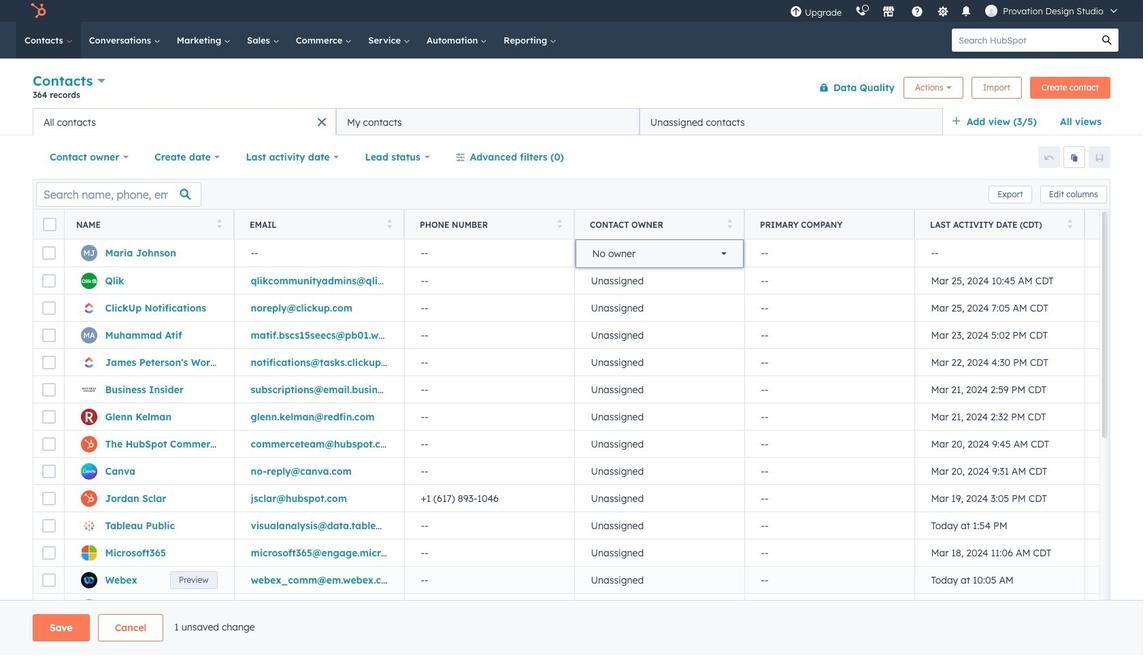 Task type: describe. For each thing, give the bounding box(es) containing it.
page section element
[[0, 615, 1144, 642]]

3 press to sort. element from the left
[[557, 219, 562, 230]]

1 press to sort. image from the left
[[217, 219, 222, 228]]

2 press to sort. image from the left
[[557, 219, 562, 228]]

3 press to sort. image from the left
[[727, 219, 733, 228]]

2 press to sort. element from the left
[[387, 219, 392, 230]]

4 press to sort. element from the left
[[727, 219, 733, 230]]

Search HubSpot search field
[[952, 29, 1096, 52]]

marketplaces image
[[883, 6, 895, 18]]

press to sort. image for 4th press to sort. element from the right
[[387, 219, 392, 228]]



Task type: locate. For each thing, give the bounding box(es) containing it.
banner
[[33, 70, 1111, 108]]

2 horizontal spatial press to sort. image
[[727, 219, 733, 228]]

1 press to sort. image from the left
[[387, 219, 392, 228]]

2 press to sort. image from the left
[[1068, 219, 1073, 228]]

0 horizontal spatial press to sort. image
[[387, 219, 392, 228]]

Search name, phone, email addresses, or company search field
[[36, 182, 202, 207]]

press to sort. image for 5th press to sort. element from the left
[[1068, 219, 1073, 228]]

1 horizontal spatial press to sort. image
[[1068, 219, 1073, 228]]

james peterson image
[[986, 5, 998, 17]]

press to sort. image
[[387, 219, 392, 228], [1068, 219, 1073, 228]]

1 press to sort. element from the left
[[217, 219, 222, 230]]

press to sort. image
[[217, 219, 222, 228], [557, 219, 562, 228], [727, 219, 733, 228]]

column header
[[745, 210, 916, 240]]

5 press to sort. element from the left
[[1068, 219, 1073, 230]]

0 horizontal spatial press to sort. image
[[217, 219, 222, 228]]

1 horizontal spatial press to sort. image
[[557, 219, 562, 228]]

menu
[[784, 0, 1127, 22]]

press to sort. element
[[217, 219, 222, 230], [387, 219, 392, 230], [557, 219, 562, 230], [727, 219, 733, 230], [1068, 219, 1073, 230]]



Task type: vqa. For each thing, say whether or not it's contained in the screenshot.
navigation
no



